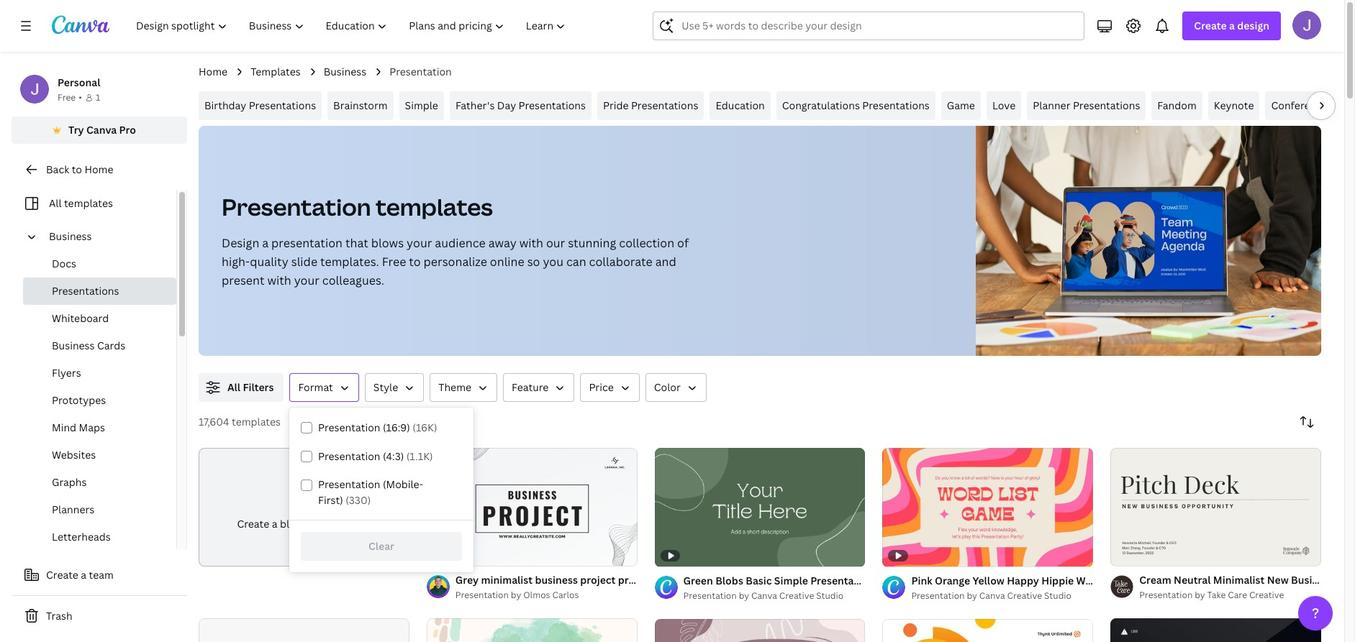 Task type: locate. For each thing, give the bounding box(es) containing it.
creative down new
[[1249, 589, 1284, 602]]

business
[[324, 65, 367, 78], [49, 230, 92, 243], [52, 339, 95, 353], [1291, 574, 1334, 587]]

cards
[[97, 339, 125, 353]]

fandom
[[1158, 99, 1197, 112]]

create for create a blank presentation
[[237, 518, 269, 531]]

Search search field
[[682, 12, 1075, 40]]

all inside all filters button
[[227, 381, 240, 394]]

1 horizontal spatial with
[[519, 235, 543, 251]]

create a team button
[[12, 561, 187, 590]]

a up quality
[[262, 235, 269, 251]]

1 vertical spatial business link
[[43, 223, 168, 250]]

education link
[[710, 91, 771, 120]]

by down yellow
[[967, 590, 977, 602]]

game
[[947, 99, 975, 112], [1125, 574, 1154, 588]]

presentations inside "link"
[[519, 99, 586, 112]]

collection
[[619, 235, 674, 251]]

0 vertical spatial 1
[[96, 91, 100, 104]]

create a design
[[1194, 19, 1270, 32]]

modern pitch deck presentation template image
[[199, 618, 409, 643]]

a inside "button"
[[81, 569, 86, 582]]

presentations left game link
[[862, 99, 930, 112]]

1 horizontal spatial 1
[[1121, 550, 1125, 560]]

presentations right planner
[[1073, 99, 1140, 112]]

of
[[677, 235, 689, 251], [1127, 550, 1138, 560]]

create a design button
[[1183, 12, 1281, 40]]

1 vertical spatial all
[[227, 381, 240, 394]]

business left pitc
[[1291, 574, 1334, 587]]

2 horizontal spatial create
[[1194, 19, 1227, 32]]

by inside green blobs basic simple presentation presentation by canva creative studio
[[739, 590, 749, 602]]

trash link
[[12, 602, 187, 631]]

quality
[[250, 254, 288, 270]]

1 vertical spatial to
[[409, 254, 421, 270]]

conference
[[1271, 99, 1328, 112]]

1 horizontal spatial presentation
[[618, 574, 681, 587]]

presentation left green
[[618, 574, 681, 587]]

orange
[[935, 574, 970, 588]]

presentation by canva creative studio link down basic
[[683, 589, 865, 604]]

pride presentations
[[603, 99, 698, 112]]

docs
[[52, 257, 76, 271]]

0 horizontal spatial creative
[[779, 590, 814, 602]]

1 of 18
[[1121, 550, 1149, 560]]

a left team
[[81, 569, 86, 582]]

theme button
[[430, 374, 497, 402]]

1 vertical spatial create
[[237, 518, 269, 531]]

0 horizontal spatial simple
[[405, 99, 438, 112]]

presentation (mobile- first)
[[318, 478, 423, 507]]

simple right basic
[[774, 574, 808, 588]]

home up all templates link
[[84, 163, 113, 176]]

a
[[1229, 19, 1235, 32], [262, 235, 269, 251], [272, 518, 277, 531], [81, 569, 86, 582]]

(16k)
[[413, 421, 437, 435]]

a for team
[[81, 569, 86, 582]]

0 horizontal spatial 1
[[96, 91, 100, 104]]

all down back
[[49, 196, 62, 210]]

all inside all templates link
[[49, 196, 62, 210]]

minimalist
[[481, 574, 533, 587]]

game inside pink orange yellow happy hippie word list game presentation party presentation by canva creative studio
[[1125, 574, 1154, 588]]

1 horizontal spatial studio
[[1044, 590, 1072, 602]]

planner presentations
[[1033, 99, 1140, 112]]

1 horizontal spatial of
[[1127, 550, 1138, 560]]

presentation up slide
[[271, 235, 343, 251]]

2 vertical spatial create
[[46, 569, 78, 582]]

planners
[[52, 503, 94, 517]]

1 right •
[[96, 91, 100, 104]]

1 vertical spatial your
[[294, 273, 319, 289]]

1 for 1 of 18
[[1121, 550, 1125, 560]]

jacob simon image
[[1293, 11, 1321, 40]]

top level navigation element
[[127, 12, 578, 40]]

congratulations
[[782, 99, 860, 112]]

list
[[1105, 574, 1123, 588]]

format
[[298, 381, 333, 394]]

all
[[49, 196, 62, 210], [227, 381, 240, 394]]

Sort by button
[[1293, 408, 1321, 437]]

mind maps link
[[23, 415, 176, 442]]

1 horizontal spatial business link
[[324, 64, 367, 80]]

2 horizontal spatial canva
[[979, 590, 1005, 602]]

0 vertical spatial free
[[58, 91, 76, 104]]

cream neutral minimalist new business pitc link
[[1139, 573, 1355, 589]]

presentations down templates link
[[249, 99, 316, 112]]

with down quality
[[267, 273, 291, 289]]

yellow
[[973, 574, 1005, 588]]

all filters button
[[199, 374, 284, 402]]

0 vertical spatial create
[[1194, 19, 1227, 32]]

1 left 18
[[1121, 550, 1125, 560]]

studio down hippie
[[1044, 590, 1072, 602]]

0 vertical spatial all
[[49, 196, 62, 210]]

websites link
[[23, 442, 176, 469]]

father's day presentations
[[455, 99, 586, 112]]

business up docs
[[49, 230, 92, 243]]

0 horizontal spatial all
[[49, 196, 62, 210]]

1 horizontal spatial game
[[1125, 574, 1154, 588]]

with
[[519, 235, 543, 251], [267, 273, 291, 289]]

a inside dropdown button
[[1229, 19, 1235, 32]]

0 vertical spatial of
[[677, 235, 689, 251]]

0 vertical spatial home
[[199, 65, 228, 78]]

pitc
[[1337, 574, 1355, 587]]

create a blank presentation element
[[199, 448, 409, 567]]

presentations right pride
[[631, 99, 698, 112]]

keynote link
[[1208, 91, 1260, 120]]

2 studio from the left
[[1044, 590, 1072, 602]]

with up the "so"
[[519, 235, 543, 251]]

free inside the design a presentation that blows your audience away with our stunning collection of high-quality slide templates. free to personalize online so you can collaborate and present with your colleagues.
[[382, 254, 406, 270]]

birthday presentations link
[[199, 91, 322, 120]]

presentations up whiteboard at left
[[52, 284, 119, 298]]

2 horizontal spatial creative
[[1249, 589, 1284, 602]]

1 horizontal spatial simple
[[774, 574, 808, 588]]

pink
[[911, 574, 932, 588]]

a for design
[[1229, 19, 1235, 32]]

create left team
[[46, 569, 78, 582]]

create left blank
[[237, 518, 269, 531]]

creative down happy
[[1007, 590, 1042, 602]]

business inside 'link'
[[52, 339, 95, 353]]

2 horizontal spatial templates
[[376, 191, 493, 222]]

1 horizontal spatial all
[[227, 381, 240, 394]]

keynote
[[1214, 99, 1254, 112]]

business up brainstorm
[[324, 65, 367, 78]]

1 vertical spatial presentation
[[618, 574, 681, 587]]

2 presentation by canva creative studio link from the left
[[911, 589, 1093, 604]]

to left personalize
[[409, 254, 421, 270]]

0 horizontal spatial canva
[[86, 123, 117, 137]]

price
[[589, 381, 614, 394]]

brainstorm link
[[328, 91, 393, 120]]

blobs
[[715, 574, 743, 588]]

your right blows
[[407, 235, 432, 251]]

1 inside 1 of 18 link
[[1121, 550, 1125, 560]]

1 for 1
[[96, 91, 100, 104]]

presentation inside presentation (mobile- first)
[[318, 478, 380, 492]]

business link
[[324, 64, 367, 80], [43, 223, 168, 250]]

a inside the design a presentation that blows your audience away with our stunning collection of high-quality slide templates. free to personalize online so you can collaborate and present with your colleagues.
[[262, 235, 269, 251]]

studio down 'green blobs basic simple presentation' "link"
[[816, 590, 844, 602]]

your down slide
[[294, 273, 319, 289]]

all left the filters
[[227, 381, 240, 394]]

presentation by take care creative link
[[1139, 589, 1321, 603]]

game left love
[[947, 99, 975, 112]]

0 horizontal spatial presentation by canva creative studio link
[[683, 589, 865, 604]]

prototypes link
[[23, 387, 176, 415]]

presentations for pride presentations
[[631, 99, 698, 112]]

1 vertical spatial simple
[[774, 574, 808, 588]]

canva inside pink orange yellow happy hippie word list game presentation party presentation by canva creative studio
[[979, 590, 1005, 602]]

1 vertical spatial game
[[1125, 574, 1154, 588]]

basic
[[746, 574, 772, 588]]

free left •
[[58, 91, 76, 104]]

care
[[1228, 589, 1247, 602]]

away
[[488, 235, 517, 251]]

our
[[546, 235, 565, 251]]

1 horizontal spatial free
[[382, 254, 406, 270]]

create a blank presentation link
[[199, 448, 409, 567]]

0 horizontal spatial studio
[[816, 590, 844, 602]]

simple left father's at the top of the page
[[405, 99, 438, 112]]

1 vertical spatial 1
[[1121, 550, 1125, 560]]

clear button
[[301, 533, 462, 561]]

color
[[654, 381, 681, 394]]

present
[[222, 273, 264, 289]]

all filters
[[227, 381, 274, 394]]

by down blobs
[[739, 590, 749, 602]]

by left take
[[1195, 589, 1205, 602]]

personal
[[58, 76, 100, 89]]

0 horizontal spatial home
[[84, 163, 113, 176]]

1 vertical spatial with
[[267, 273, 291, 289]]

planner presentations link
[[1027, 91, 1146, 120]]

birthday
[[204, 99, 246, 112]]

0 vertical spatial your
[[407, 235, 432, 251]]

1 horizontal spatial creative
[[1007, 590, 1042, 602]]

by down minimalist
[[511, 589, 521, 602]]

templates down back to home
[[64, 196, 113, 210]]

create inside dropdown button
[[1194, 19, 1227, 32]]

0 horizontal spatial templates
[[64, 196, 113, 210]]

simple
[[405, 99, 438, 112], [774, 574, 808, 588]]

to right back
[[72, 163, 82, 176]]

presentation by canva creative studio link for basic
[[683, 589, 865, 604]]

business link down all templates link
[[43, 223, 168, 250]]

1 horizontal spatial templates
[[232, 415, 281, 429]]

1 vertical spatial of
[[1127, 550, 1138, 560]]

0 vertical spatial presentation
[[271, 235, 343, 251]]

1 horizontal spatial canva
[[751, 590, 777, 602]]

1 horizontal spatial presentation by canva creative studio link
[[911, 589, 1093, 604]]

0 horizontal spatial create
[[46, 569, 78, 582]]

business up flyers
[[52, 339, 95, 353]]

canva down yellow
[[979, 590, 1005, 602]]

1 vertical spatial home
[[84, 163, 113, 176]]

canva right the try
[[86, 123, 117, 137]]

1 presentation by canva creative studio link from the left
[[683, 589, 865, 604]]

1 studio from the left
[[816, 590, 844, 602]]

game right list
[[1125, 574, 1154, 588]]

home up birthday
[[199, 65, 228, 78]]

templates for all templates
[[64, 196, 113, 210]]

studio inside pink orange yellow happy hippie word list game presentation party presentation by canva creative studio
[[1044, 590, 1072, 602]]

create inside "button"
[[46, 569, 78, 582]]

0 horizontal spatial of
[[677, 235, 689, 251]]

templates down the filters
[[232, 415, 281, 429]]

presentations right day
[[519, 99, 586, 112]]

a left the design
[[1229, 19, 1235, 32]]

create left the design
[[1194, 19, 1227, 32]]

by inside pink orange yellow happy hippie word list game presentation party presentation by canva creative studio
[[967, 590, 977, 602]]

flyers
[[52, 366, 81, 380]]

1 horizontal spatial create
[[237, 518, 269, 531]]

create a blank presentation
[[237, 518, 371, 531]]

by inside grey minimalist business project presentation presentation by olmos carlos
[[511, 589, 521, 602]]

free down blows
[[382, 254, 406, 270]]

17,604 templates
[[199, 415, 281, 429]]

black and gray gradient professional presentation image
[[1111, 619, 1321, 643]]

can
[[566, 254, 586, 270]]

0 horizontal spatial presentation
[[271, 235, 343, 251]]

presentation inside grey minimalist business project presentation presentation by olmos carlos
[[455, 589, 509, 602]]

0 horizontal spatial to
[[72, 163, 82, 176]]

canva down basic
[[751, 590, 777, 602]]

beige brown pastel  playful manhwa illustration brainstorm presentation image
[[655, 619, 865, 643]]

of left 18
[[1127, 550, 1138, 560]]

a left blank
[[272, 518, 277, 531]]

creative down 'green blobs basic simple presentation' "link"
[[779, 590, 814, 602]]

0 vertical spatial game
[[947, 99, 975, 112]]

business link up brainstorm
[[324, 64, 367, 80]]

trash
[[46, 610, 72, 623]]

None search field
[[653, 12, 1085, 40]]

presentation (16:9) (16k)
[[318, 421, 437, 435]]

1 horizontal spatial to
[[409, 254, 421, 270]]

of right collection
[[677, 235, 689, 251]]

1
[[96, 91, 100, 104], [1121, 550, 1125, 560]]

blank
[[280, 518, 306, 531]]

templates up audience
[[376, 191, 493, 222]]

1 vertical spatial free
[[382, 254, 406, 270]]

templates link
[[251, 64, 301, 80]]

studio inside green blobs basic simple presentation presentation by canva creative studio
[[816, 590, 844, 602]]

theme
[[438, 381, 471, 394]]

father's day presentations link
[[450, 91, 592, 120]]

presentation by canva creative studio link down yellow
[[911, 589, 1093, 604]]

(330)
[[346, 494, 371, 507]]

(16:9)
[[383, 421, 410, 435]]

1 horizontal spatial home
[[199, 65, 228, 78]]

yellow and white modern training and development presentation image
[[883, 619, 1093, 643]]

presentations for planner presentations
[[1073, 99, 1140, 112]]

1 horizontal spatial your
[[407, 235, 432, 251]]



Task type: describe. For each thing, give the bounding box(es) containing it.
templates
[[251, 65, 301, 78]]

by inside cream neutral minimalist new business pitc presentation by take care creative
[[1195, 589, 1205, 602]]

create for create a team
[[46, 569, 78, 582]]

colleagues.
[[322, 273, 384, 289]]

free •
[[58, 91, 82, 104]]

graphs
[[52, 476, 87, 489]]

create a team
[[46, 569, 114, 582]]

0 vertical spatial to
[[72, 163, 82, 176]]

to inside the design a presentation that blows your audience away with our stunning collection of high-quality slide templates. free to personalize online so you can collaborate and present with your colleagues.
[[409, 254, 421, 270]]

prototypes
[[52, 394, 106, 407]]

congratulations presentations link
[[776, 91, 935, 120]]

olmos
[[523, 589, 550, 602]]

back
[[46, 163, 69, 176]]

back to home link
[[12, 155, 187, 184]]

templates for presentation templates
[[376, 191, 493, 222]]

grey minimalist business project presentation image
[[427, 448, 637, 567]]

1 of 18 link
[[1111, 448, 1321, 567]]

design a presentation that blows your audience away with our stunning collection of high-quality slide templates. free to personalize online so you can collaborate and present with your colleagues.
[[222, 235, 689, 289]]

back to home
[[46, 163, 113, 176]]

0 horizontal spatial with
[[267, 273, 291, 289]]

education
[[716, 99, 765, 112]]

conference link
[[1266, 91, 1334, 120]]

try canva pro button
[[12, 117, 187, 144]]

business
[[535, 574, 578, 587]]

0 horizontal spatial game
[[947, 99, 975, 112]]

all for all templates
[[49, 196, 62, 210]]

green
[[683, 574, 713, 588]]

high-
[[222, 254, 250, 270]]

pink orange yellow happy hippie word list game presentation party presentation by canva creative studio
[[911, 574, 1248, 602]]

presentation inside the design a presentation that blows your audience away with our stunning collection of high-quality slide templates. free to personalize online so you can collaborate and present with your colleagues.
[[271, 235, 343, 251]]

all templates
[[49, 196, 113, 210]]

love link
[[987, 91, 1021, 120]]

presentation by canva creative studio link for yellow
[[911, 589, 1093, 604]]

canva inside button
[[86, 123, 117, 137]]

create for create a design
[[1194, 19, 1227, 32]]

presentations for congratulations presentations
[[862, 99, 930, 112]]

happy
[[1007, 574, 1039, 588]]

brainstorm
[[333, 99, 388, 112]]

0 horizontal spatial free
[[58, 91, 76, 104]]

0 horizontal spatial your
[[294, 273, 319, 289]]

0 vertical spatial with
[[519, 235, 543, 251]]

party
[[1221, 574, 1248, 588]]

cream neutral minimalist new business pitc presentation by take care creative
[[1139, 574, 1355, 602]]

graphs link
[[23, 469, 176, 497]]

birthday presentations
[[204, 99, 316, 112]]

love
[[992, 99, 1016, 112]]

pride presentations link
[[597, 91, 704, 120]]

try
[[68, 123, 84, 137]]

docs link
[[23, 250, 176, 278]]

whiteboard link
[[23, 305, 176, 332]]

presentation templates
[[222, 191, 493, 222]]

0 vertical spatial business link
[[324, 64, 367, 80]]

beige brown minimal organic creative project presentation image
[[427, 619, 637, 643]]

all for all filters
[[227, 381, 240, 394]]

planner
[[1033, 99, 1071, 112]]

word
[[1076, 574, 1103, 588]]

templates.
[[320, 254, 379, 270]]

blows
[[371, 235, 404, 251]]

minimalist
[[1213, 574, 1265, 587]]

pride
[[603, 99, 629, 112]]

game link
[[941, 91, 981, 120]]

(1.1k)
[[406, 450, 433, 463]]

you
[[543, 254, 564, 270]]

planners link
[[23, 497, 176, 524]]

pro
[[119, 123, 136, 137]]

creative inside green blobs basic simple presentation presentation by canva creative studio
[[779, 590, 814, 602]]

a for blank
[[272, 518, 277, 531]]

pink orange yellow happy hippie word list game presentation party link
[[911, 573, 1248, 589]]

creative inside cream neutral minimalist new business pitc presentation by take care creative
[[1249, 589, 1284, 602]]

business inside cream neutral minimalist new business pitc presentation by take care creative
[[1291, 574, 1334, 587]]

simple inside green blobs basic simple presentation presentation by canva creative studio
[[774, 574, 808, 588]]

presentation inside grey minimalist business project presentation presentation by olmos carlos
[[618, 574, 681, 587]]

creative inside pink orange yellow happy hippie word list game presentation party presentation by canva creative studio
[[1007, 590, 1042, 602]]

project
[[580, 574, 616, 587]]

of inside the design a presentation that blows your audience away with our stunning collection of high-quality slide templates. free to personalize online so you can collaborate and present with your colleagues.
[[677, 235, 689, 251]]

grey minimalist business project presentation presentation by olmos carlos
[[455, 574, 681, 602]]

presentations for birthday presentations
[[249, 99, 316, 112]]

stunning
[[568, 235, 616, 251]]

cream neutral minimalist new business pitch deck presentation image
[[1111, 448, 1321, 567]]

grey
[[455, 574, 479, 587]]

0 vertical spatial simple
[[405, 99, 438, 112]]

take
[[1207, 589, 1226, 602]]

business cards link
[[23, 332, 176, 360]]

design
[[1237, 19, 1270, 32]]

color button
[[645, 374, 707, 402]]

17,604
[[199, 415, 229, 429]]

first)
[[318, 494, 343, 507]]

maps
[[79, 421, 105, 435]]

congratulations presentations
[[782, 99, 930, 112]]

feature button
[[503, 374, 575, 402]]

18
[[1140, 550, 1149, 560]]

and
[[655, 254, 676, 270]]

feature
[[512, 381, 549, 394]]

fandom link
[[1152, 91, 1202, 120]]

cream
[[1139, 574, 1171, 587]]

templates for 17,604 templates
[[232, 415, 281, 429]]

style
[[373, 381, 398, 394]]

a for presentation
[[262, 235, 269, 251]]

presentation inside cream neutral minimalist new business pitc presentation by take care creative
[[1139, 589, 1193, 602]]

flyers link
[[23, 360, 176, 387]]

team
[[89, 569, 114, 582]]

clear
[[368, 540, 394, 553]]

letterheads
[[52, 530, 111, 544]]

format button
[[290, 374, 359, 402]]

personalize
[[424, 254, 487, 270]]

presentation (4:3) (1.1k)
[[318, 450, 433, 463]]

presentation by olmos carlos link
[[455, 589, 637, 603]]

audience
[[435, 235, 486, 251]]

canva inside green blobs basic simple presentation presentation by canva creative studio
[[751, 590, 777, 602]]

hippie
[[1042, 574, 1074, 588]]

0 horizontal spatial business link
[[43, 223, 168, 250]]



Task type: vqa. For each thing, say whether or not it's contained in the screenshot.
WEBSITES link on the bottom of page
yes



